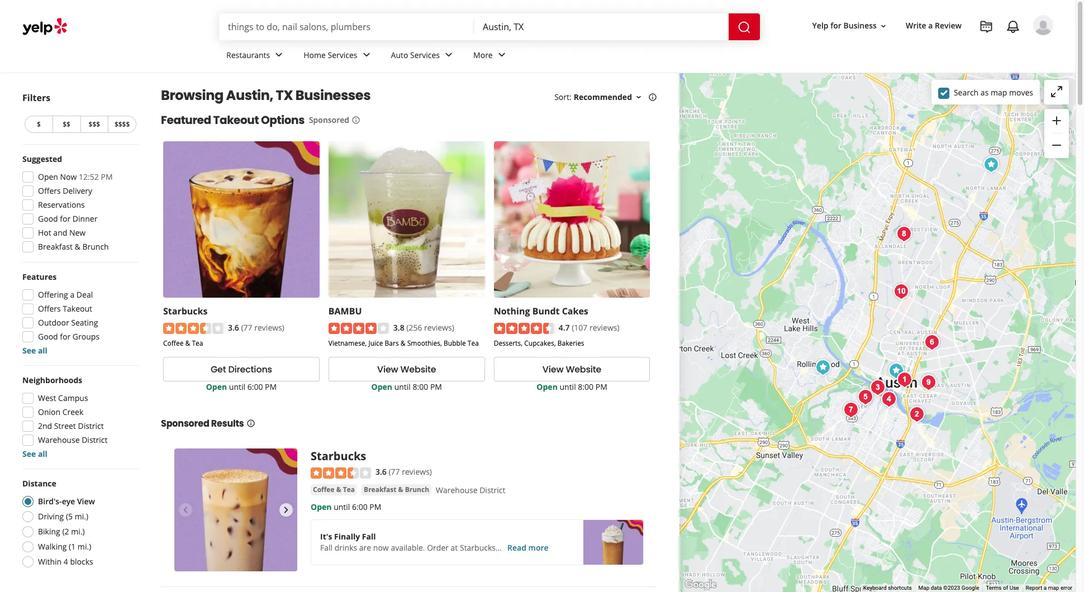 Task type: describe. For each thing, give the bounding box(es) containing it.
1 horizontal spatial fall
[[362, 531, 376, 542]]

yelp
[[812, 20, 829, 31]]

2 vertical spatial district
[[480, 485, 505, 496]]

view website for nothing bundt cakes
[[543, 363, 602, 376]]

salty sow image
[[921, 331, 943, 353]]

more link
[[464, 40, 517, 73]]

4.7 star rating image
[[494, 323, 554, 334]]

3.6 (77 reviews) for the bottom 3.6 star rating image
[[376, 467, 432, 477]]

today.
[[498, 542, 520, 553]]

vietnamese, juice bars & smoothies, bubble tea
[[329, 339, 479, 348]]

offers for offers takeout
[[38, 303, 61, 314]]

Find text field
[[228, 21, 465, 33]]

review
[[935, 20, 962, 31]]

sponsored for sponsored results
[[161, 418, 209, 430]]

view for nothing bundt cakes
[[543, 363, 564, 376]]

search
[[954, 87, 979, 98]]

walking (1 mi.)
[[38, 542, 91, 552]]

view website for bambu
[[377, 363, 436, 376]]

takeout for featured
[[213, 112, 259, 128]]

results
[[211, 418, 244, 430]]

smoothies,
[[407, 339, 442, 348]]

sponsored results
[[161, 418, 244, 430]]

onion creek
[[38, 407, 83, 417]]

0 horizontal spatial tea
[[192, 339, 203, 348]]

driving
[[38, 511, 64, 522]]

0 vertical spatial coffee
[[163, 339, 184, 348]]

recommended button
[[574, 92, 643, 102]]

options
[[261, 112, 305, 128]]

write
[[906, 20, 926, 31]]

4.7 (107 reviews)
[[559, 322, 620, 333]]

tx
[[276, 86, 293, 105]]

0 horizontal spatial starbucks
[[163, 305, 208, 317]]

offers delivery
[[38, 186, 92, 196]]

1 horizontal spatial open until 6:00 pm
[[311, 502, 381, 512]]

write a review
[[906, 20, 962, 31]]

2nd street district
[[38, 421, 104, 431]]

warehouse district inside group
[[38, 435, 108, 445]]

open down coffee & tea link
[[311, 502, 332, 512]]

(5
[[66, 511, 73, 522]]

3.6 (77 reviews) for the top 3.6 star rating image
[[228, 322, 284, 333]]

$$
[[63, 120, 70, 129]]

see for warehouse district
[[22, 449, 36, 459]]

16 info v2 image for browsing austin, tx businesses
[[648, 93, 657, 102]]

featured
[[161, 112, 211, 128]]

blocks
[[70, 557, 93, 567]]

3.8 star rating image
[[329, 323, 389, 334]]

16 chevron down v2 image
[[634, 93, 643, 102]]

breakfast & brunch inside group
[[38, 241, 109, 252]]

more
[[473, 50, 493, 60]]

eye
[[62, 496, 75, 507]]

deal
[[76, 289, 93, 300]]

coffee & tea button
[[311, 484, 357, 496]]

notifications image
[[1007, 20, 1020, 34]]

map for error
[[1048, 585, 1059, 591]]

previous image
[[179, 504, 192, 517]]

3.8
[[393, 322, 404, 333]]

view for bambu
[[377, 363, 398, 376]]

expand map image
[[1050, 85, 1064, 98]]

0 horizontal spatial open until 6:00 pm
[[206, 382, 277, 392]]

error
[[1061, 585, 1072, 591]]

neighborhoods
[[22, 375, 82, 386]]

8:00 for bambu
[[413, 382, 428, 392]]

walking
[[38, 542, 67, 552]]

keyboard shortcuts
[[863, 585, 912, 591]]

home services link
[[295, 40, 382, 73]]

16 info v2 image for featured takeout options
[[352, 116, 360, 125]]

businesses
[[296, 86, 371, 105]]

services for home services
[[328, 50, 357, 60]]

view inside option group
[[77, 496, 95, 507]]

24 chevron down v2 image for more
[[495, 48, 508, 62]]

search image
[[738, 20, 751, 34]]

warehouse inside group
[[38, 435, 80, 445]]

at
[[451, 542, 458, 553]]

west
[[38, 393, 56, 404]]

shortcuts
[[888, 585, 912, 591]]

open until 8:00 pm for bambu
[[371, 382, 442, 392]]

delivery
[[63, 186, 92, 196]]

reviews) for bambu
[[424, 322, 454, 333]]

hot
[[38, 227, 51, 238]]

$$$$ button
[[108, 116, 136, 133]]

0 horizontal spatial 6:00
[[247, 382, 263, 392]]

sort:
[[554, 92, 572, 102]]

driving (5 mi.)
[[38, 511, 88, 522]]

suerte image
[[917, 371, 940, 394]]

home services
[[304, 50, 357, 60]]

0 vertical spatial (77
[[241, 322, 252, 333]]

report a map error
[[1026, 585, 1072, 591]]

starbucks image
[[174, 449, 297, 572]]

good for good for dinner
[[38, 213, 58, 224]]

search as map moves
[[954, 87, 1033, 98]]

cakes
[[562, 305, 588, 317]]

4
[[64, 557, 68, 567]]

reviews) for starbucks
[[254, 322, 284, 333]]

1 vertical spatial 3.6
[[376, 467, 387, 477]]

are
[[359, 542, 371, 553]]

mi.) for walking (1 mi.)
[[78, 542, 91, 552]]

breakfast inside button
[[364, 485, 396, 494]]

outdoor
[[38, 317, 69, 328]]

1 vertical spatial fall
[[320, 542, 333, 553]]

12:52
[[79, 172, 99, 182]]

0 horizontal spatial starbucks link
[[163, 305, 208, 317]]

google
[[962, 585, 979, 591]]

good for dinner
[[38, 213, 97, 224]]

now
[[373, 542, 389, 553]]

sponsored for sponsored
[[309, 115, 349, 125]]

yelp for business
[[812, 20, 877, 31]]

mi.) for biking (2 mi.)
[[71, 526, 85, 537]]

open for starbucks
[[206, 382, 227, 392]]

1 horizontal spatial (77
[[389, 467, 400, 477]]

1 horizontal spatial 6:00
[[352, 502, 368, 512]]

2 horizontal spatial starbucks
[[460, 542, 496, 553]]

option group containing distance
[[19, 478, 139, 571]]

until down coffee & tea link
[[334, 502, 350, 512]]

biking
[[38, 526, 60, 537]]

available.
[[391, 542, 425, 553]]

desserts, cupcakes, bakeries
[[494, 339, 584, 348]]

zoom in image
[[1050, 114, 1064, 127]]

featured takeout options
[[161, 112, 305, 128]]

zoom out image
[[1050, 139, 1064, 152]]

brunch inside group
[[82, 241, 109, 252]]

dinner
[[73, 213, 97, 224]]

coffee inside button
[[313, 485, 335, 494]]

bambu
[[329, 305, 362, 317]]

(2
[[62, 526, 69, 537]]

open until 8:00 pm for nothing bundt cakes
[[537, 382, 607, 392]]

moves
[[1009, 87, 1033, 98]]

website for nothing bundt cakes
[[566, 363, 602, 376]]

1618 asian fusion image
[[906, 403, 928, 426]]

onion
[[38, 407, 60, 417]]

map region
[[625, 40, 1084, 592]]

map
[[919, 585, 930, 591]]

a for report
[[1044, 585, 1047, 591]]

0 vertical spatial district
[[78, 421, 104, 431]]

a for offering
[[70, 289, 74, 300]]

see all button for warehouse
[[22, 449, 47, 459]]

1 vertical spatial 3.6 star rating image
[[311, 468, 371, 479]]

nothing bundt cakes link
[[494, 305, 588, 317]]

1 vertical spatial starbucks
[[311, 449, 366, 464]]

1 vertical spatial warehouse
[[436, 485, 478, 496]]

within 4 blocks
[[38, 557, 93, 567]]

auto
[[391, 50, 408, 60]]

creek
[[62, 407, 83, 417]]

until for nothing bundt cakes
[[560, 382, 576, 392]]

none field near
[[483, 21, 720, 33]]

groups
[[73, 331, 100, 342]]

Near text field
[[483, 21, 720, 33]]

2 horizontal spatial tea
[[468, 339, 479, 348]]

see all for warehouse
[[22, 449, 47, 459]]

jeremy m. image
[[1033, 15, 1053, 35]]

campus
[[58, 393, 88, 404]]

3.8 (256 reviews)
[[393, 322, 454, 333]]

0 horizontal spatial coffee & tea
[[163, 339, 203, 348]]

read
[[507, 542, 526, 553]]

tea inside button
[[343, 485, 355, 494]]

data
[[931, 585, 942, 591]]

& inside button
[[336, 485, 341, 494]]

bambu link
[[329, 305, 362, 317]]

for for groups
[[60, 331, 71, 342]]

next image
[[279, 504, 293, 517]]

google image
[[682, 578, 719, 592]]

bubble
[[444, 339, 466, 348]]

slideshow element
[[174, 449, 297, 572]]

& inside group
[[75, 241, 80, 252]]

good for groups
[[38, 331, 100, 342]]

all for warehouse district
[[38, 449, 47, 459]]



Task type: locate. For each thing, give the bounding box(es) containing it.
breakfast inside group
[[38, 241, 73, 252]]

0 horizontal spatial services
[[328, 50, 357, 60]]

8:00 down bakeries
[[578, 382, 594, 392]]

offering a deal
[[38, 289, 93, 300]]

mi.) for driving (5 mi.)
[[75, 511, 88, 522]]

mi.) right (5
[[75, 511, 88, 522]]

until for bambu
[[394, 382, 411, 392]]

for inside button
[[831, 20, 842, 31]]

open down 'cupcakes,'
[[537, 382, 558, 392]]

0 vertical spatial all
[[38, 345, 47, 356]]

1 see all from the top
[[22, 345, 47, 356]]

open down juice
[[371, 382, 392, 392]]

loro image
[[840, 399, 862, 421]]

services for auto services
[[410, 50, 440, 60]]

offering
[[38, 289, 68, 300]]

good down the outdoor
[[38, 331, 58, 342]]

takeout for offers
[[63, 303, 92, 314]]

open down get at the bottom left of the page
[[206, 382, 227, 392]]

2 see from the top
[[22, 449, 36, 459]]

until down get directions
[[229, 382, 245, 392]]

open inside group
[[38, 172, 58, 182]]

16 info v2 image
[[246, 419, 255, 428]]

aba - austin image
[[878, 388, 900, 410]]

2 horizontal spatial view
[[543, 363, 564, 376]]

1 good from the top
[[38, 213, 58, 224]]

1 vertical spatial district
[[82, 435, 108, 445]]

None search field
[[219, 13, 762, 40]]

1 vertical spatial mi.)
[[71, 526, 85, 537]]

for for dinner
[[60, 213, 71, 224]]

business
[[844, 20, 877, 31]]

24 chevron down v2 image for auto services
[[442, 48, 456, 62]]

1 offers from the top
[[38, 186, 61, 196]]

see all down '2nd'
[[22, 449, 47, 459]]

2 none field from the left
[[483, 21, 720, 33]]

0 horizontal spatial 24 chevron down v2 image
[[272, 48, 286, 62]]

uchiko image
[[890, 280, 912, 303]]

bars
[[385, 339, 399, 348]]

starbucks image
[[885, 360, 907, 382]]

see for good for groups
[[22, 345, 36, 356]]

home
[[304, 50, 326, 60]]

takeout down austin,
[[213, 112, 259, 128]]

breakfast & brunch link
[[362, 484, 431, 496]]

1 vertical spatial map
[[1048, 585, 1059, 591]]

2 offers from the top
[[38, 303, 61, 314]]

terms of use link
[[986, 585, 1019, 591]]

services right auto
[[410, 50, 440, 60]]

0 vertical spatial map
[[991, 87, 1007, 98]]

0 horizontal spatial warehouse
[[38, 435, 80, 445]]

1 horizontal spatial warehouse district
[[436, 485, 505, 496]]

0 vertical spatial brunch
[[82, 241, 109, 252]]

website for bambu
[[400, 363, 436, 376]]

business categories element
[[217, 40, 1053, 73]]

2 vertical spatial for
[[60, 331, 71, 342]]

open until 8:00 pm down bakeries
[[537, 382, 607, 392]]

warehouse
[[38, 435, 80, 445], [436, 485, 478, 496]]

1 vertical spatial breakfast & brunch
[[364, 485, 429, 494]]

pm for nothing bundt cakes
[[596, 382, 607, 392]]

pm for starbucks
[[265, 382, 277, 392]]

see all for good
[[22, 345, 47, 356]]

view right eye
[[77, 496, 95, 507]]

pm
[[101, 172, 113, 182], [265, 382, 277, 392], [430, 382, 442, 392], [596, 382, 607, 392], [370, 502, 381, 512]]

2 horizontal spatial 24 chevron down v2 image
[[495, 48, 508, 62]]

1 vertical spatial see
[[22, 449, 36, 459]]

0 vertical spatial breakfast
[[38, 241, 73, 252]]

2 website from the left
[[566, 363, 602, 376]]

6:00 down directions
[[247, 382, 263, 392]]

and
[[53, 227, 67, 238]]

coffee & tea inside button
[[313, 485, 355, 494]]

1 vertical spatial sponsored
[[161, 418, 209, 430]]

fall drinks are now available. order at starbucks today.
[[320, 542, 520, 553]]

group containing features
[[19, 272, 139, 357]]

24 chevron down v2 image inside auto services link
[[442, 48, 456, 62]]

0 horizontal spatial breakfast
[[38, 241, 73, 252]]

drinks
[[335, 542, 357, 553]]

1 none field from the left
[[228, 21, 465, 33]]

open down suggested
[[38, 172, 58, 182]]

a inside group
[[70, 289, 74, 300]]

tea right bubble
[[468, 339, 479, 348]]

& inside button
[[398, 485, 403, 494]]

(77 up breakfast & brunch link
[[389, 467, 400, 477]]

3.6 star rating image up coffee & tea link
[[311, 468, 371, 479]]

1 services from the left
[[328, 50, 357, 60]]

group
[[1045, 109, 1069, 158], [19, 154, 139, 256], [19, 272, 139, 357], [19, 375, 139, 460]]

website down smoothies, at the bottom of the page
[[400, 363, 436, 376]]

16 info v2 image
[[648, 93, 657, 102], [352, 116, 360, 125]]

1 view website link from the left
[[329, 357, 485, 382]]

tea up the get directions link
[[192, 339, 203, 348]]

0 horizontal spatial website
[[400, 363, 436, 376]]

1 horizontal spatial view website link
[[494, 357, 650, 382]]

0 vertical spatial see
[[22, 345, 36, 356]]

open for bambu
[[371, 382, 392, 392]]

0 horizontal spatial 3.6
[[228, 322, 239, 333]]

(77 up directions
[[241, 322, 252, 333]]

open until 6:00 pm down get directions
[[206, 382, 277, 392]]

street
[[54, 421, 76, 431]]

nothing
[[494, 305, 530, 317]]

bundt
[[532, 305, 560, 317]]

1 8:00 from the left
[[413, 382, 428, 392]]

group containing neighborhoods
[[19, 375, 139, 460]]

breakfast down and at the left top of page
[[38, 241, 73, 252]]

0 vertical spatial warehouse
[[38, 435, 80, 445]]

1 vertical spatial brunch
[[405, 485, 429, 494]]

24 chevron down v2 image right restaurants
[[272, 48, 286, 62]]

report
[[1026, 585, 1042, 591]]

breakfast right coffee & tea link
[[364, 485, 396, 494]]

get directions
[[211, 363, 272, 376]]

0 vertical spatial 3.6 star rating image
[[163, 323, 224, 334]]

0 vertical spatial 3.6 (77 reviews)
[[228, 322, 284, 333]]

tea up it's finally fall
[[343, 485, 355, 494]]

0 horizontal spatial view
[[77, 496, 95, 507]]

0 horizontal spatial fall
[[320, 542, 333, 553]]

offers up 'reservations'
[[38, 186, 61, 196]]

view website link for nothing bundt cakes
[[494, 357, 650, 382]]

none field find
[[228, 21, 465, 33]]

1 horizontal spatial view website
[[543, 363, 602, 376]]

map left error
[[1048, 585, 1059, 591]]

1 horizontal spatial 16 info v2 image
[[648, 93, 657, 102]]

open until 8:00 pm down vietnamese, juice bars & smoothies, bubble tea
[[371, 382, 442, 392]]

1 vertical spatial for
[[60, 213, 71, 224]]

keyboard shortcuts button
[[863, 585, 912, 592]]

1 all from the top
[[38, 345, 47, 356]]

of
[[1003, 585, 1008, 591]]

0 horizontal spatial map
[[991, 87, 1007, 98]]

0 horizontal spatial 3.6 (77 reviews)
[[228, 322, 284, 333]]

coffee
[[163, 339, 184, 348], [313, 485, 335, 494]]

reviews) up smoothies, at the bottom of the page
[[424, 322, 454, 333]]

0 vertical spatial 3.6
[[228, 322, 239, 333]]

takeout inside group
[[63, 303, 92, 314]]

0 horizontal spatial (77
[[241, 322, 252, 333]]

restaurants
[[226, 50, 270, 60]]

all down '2nd'
[[38, 449, 47, 459]]

2 all from the top
[[38, 449, 47, 459]]

1 horizontal spatial 3.6 (77 reviews)
[[376, 467, 432, 477]]

a right report
[[1044, 585, 1047, 591]]

1 horizontal spatial none field
[[483, 21, 720, 33]]

none field up business categories element
[[483, 21, 720, 33]]

austin,
[[226, 86, 273, 105]]

fall up the are
[[362, 531, 376, 542]]

1 vertical spatial (77
[[389, 467, 400, 477]]

1 horizontal spatial coffee & tea
[[313, 485, 355, 494]]

0 vertical spatial breakfast & brunch
[[38, 241, 109, 252]]

user actions element
[[803, 14, 1069, 83]]

until down vietnamese, juice bars & smoothies, bubble tea
[[394, 382, 411, 392]]

for for business
[[831, 20, 842, 31]]

0 vertical spatial warehouse district
[[38, 435, 108, 445]]

1 vertical spatial a
[[70, 289, 74, 300]]

$$$$
[[115, 120, 130, 129]]

option group
[[19, 478, 139, 571]]

2 view website from the left
[[543, 363, 602, 376]]

3.6 (77 reviews) up breakfast & brunch link
[[376, 467, 432, 477]]

biking (2 mi.)
[[38, 526, 85, 537]]

4.7
[[559, 322, 570, 333]]

0 vertical spatial good
[[38, 213, 58, 224]]

starbucks link
[[163, 305, 208, 317], [311, 449, 366, 464]]

group containing suggested
[[19, 154, 139, 256]]

24 chevron down v2 image inside restaurants link
[[272, 48, 286, 62]]

(107
[[572, 322, 588, 333]]

website
[[400, 363, 436, 376], [566, 363, 602, 376]]

see all button
[[22, 345, 47, 356], [22, 449, 47, 459]]

reviews) up breakfast & brunch link
[[402, 467, 432, 477]]

good for good for groups
[[38, 331, 58, 342]]

until down bakeries
[[560, 382, 576, 392]]

offers for offers delivery
[[38, 186, 61, 196]]

see up the 'neighborhoods'
[[22, 345, 36, 356]]

0 vertical spatial 16 info v2 image
[[648, 93, 657, 102]]

use
[[1010, 585, 1019, 591]]

0 horizontal spatial warehouse district
[[38, 435, 108, 445]]

tea
[[192, 339, 203, 348], [468, 339, 479, 348], [343, 485, 355, 494]]

$$$
[[89, 120, 100, 129]]

bird's-
[[38, 496, 62, 507]]

2 services from the left
[[410, 50, 440, 60]]

1 horizontal spatial 3.6 star rating image
[[311, 468, 371, 479]]

2 vertical spatial a
[[1044, 585, 1047, 591]]

all
[[38, 345, 47, 356], [38, 449, 47, 459]]

3.6 up breakfast & brunch button
[[376, 467, 387, 477]]

0 vertical spatial takeout
[[213, 112, 259, 128]]

a for write
[[928, 20, 933, 31]]

1 vertical spatial good
[[38, 331, 58, 342]]

features
[[22, 272, 57, 282]]

1 vertical spatial warehouse district
[[436, 485, 505, 496]]

terms
[[986, 585, 1002, 591]]

2 see all button from the top
[[22, 449, 47, 459]]

$$ button
[[52, 116, 80, 133]]

map for moves
[[991, 87, 1007, 98]]

1 horizontal spatial takeout
[[213, 112, 259, 128]]

©2023
[[943, 585, 960, 591]]

24 chevron down v2 image inside more link
[[495, 48, 508, 62]]

sponsored left 'results'
[[161, 418, 209, 430]]

open
[[38, 172, 58, 182], [206, 382, 227, 392], [371, 382, 392, 392], [537, 382, 558, 392], [311, 502, 332, 512]]

16 info v2 image right 16 chevron down v2 image
[[648, 93, 657, 102]]

bird's-eye view
[[38, 496, 95, 507]]

1 horizontal spatial 24 chevron down v2 image
[[442, 48, 456, 62]]

breakfast & brunch inside button
[[364, 485, 429, 494]]

distance
[[22, 478, 56, 489]]

0 vertical spatial open until 6:00 pm
[[206, 382, 277, 392]]

see all button down '2nd'
[[22, 449, 47, 459]]

1 horizontal spatial services
[[410, 50, 440, 60]]

pm inside group
[[101, 172, 113, 182]]

reservations
[[38, 200, 85, 210]]

view website link down vietnamese, juice bars & smoothies, bubble tea
[[329, 357, 485, 382]]

nothing bundt cakes image
[[812, 356, 834, 379]]

all down good for groups
[[38, 345, 47, 356]]

yelp for business button
[[808, 16, 892, 36]]

fall down it's
[[320, 542, 333, 553]]

brunch inside button
[[405, 485, 429, 494]]

district
[[78, 421, 104, 431], [82, 435, 108, 445], [480, 485, 505, 496]]

see up distance
[[22, 449, 36, 459]]

terry black's barbecue image
[[867, 376, 889, 399]]

juice
[[369, 339, 383, 348]]

reviews) for nothing bundt cakes
[[590, 322, 620, 333]]

pm for bambu
[[430, 382, 442, 392]]

0 horizontal spatial 8:00
[[413, 382, 428, 392]]

2 open until 8:00 pm from the left
[[537, 382, 607, 392]]

0 horizontal spatial breakfast & brunch
[[38, 241, 109, 252]]

see all button for good
[[22, 345, 47, 356]]

now
[[60, 172, 77, 182]]

open until 6:00 pm down coffee & tea link
[[311, 502, 381, 512]]

0 vertical spatial coffee & tea
[[163, 339, 203, 348]]

view down 'cupcakes,'
[[543, 363, 564, 376]]

reviews) right (107
[[590, 322, 620, 333]]

view website link down bakeries
[[494, 357, 650, 382]]

1 horizontal spatial starbucks link
[[311, 449, 366, 464]]

0 horizontal spatial view website link
[[329, 357, 485, 382]]

for up the hot and new
[[60, 213, 71, 224]]

view website down bakeries
[[543, 363, 602, 376]]

0 horizontal spatial 3.6 star rating image
[[163, 323, 224, 334]]

view down bars
[[377, 363, 398, 376]]

16 chevron down v2 image
[[879, 22, 888, 31]]

browsing
[[161, 86, 223, 105]]

services
[[328, 50, 357, 60], [410, 50, 440, 60]]

1 horizontal spatial 8:00
[[578, 382, 594, 392]]

2 horizontal spatial a
[[1044, 585, 1047, 591]]

1 vertical spatial offers
[[38, 303, 61, 314]]

1 horizontal spatial warehouse
[[436, 485, 478, 496]]

1 vertical spatial open until 6:00 pm
[[311, 502, 381, 512]]

projects image
[[980, 20, 993, 34]]

hot and new
[[38, 227, 86, 238]]

services left 24 chevron down v2 image
[[328, 50, 357, 60]]

all for good for groups
[[38, 345, 47, 356]]

2 see all from the top
[[22, 449, 47, 459]]

6:00 down coffee & tea link
[[352, 502, 368, 512]]

0 vertical spatial 6:00
[[247, 382, 263, 392]]

for
[[831, 20, 842, 31], [60, 213, 71, 224], [60, 331, 71, 342]]

offers takeout
[[38, 303, 92, 314]]

0 vertical spatial starbucks link
[[163, 305, 208, 317]]

8:00 down smoothies, at the bottom of the page
[[413, 382, 428, 392]]

1 see all button from the top
[[22, 345, 47, 356]]

1 website from the left
[[400, 363, 436, 376]]

restaurants link
[[217, 40, 295, 73]]

reviews) up directions
[[254, 322, 284, 333]]

outdoor seating
[[38, 317, 98, 328]]

1 view website from the left
[[377, 363, 436, 376]]

3.6 star rating image up get at the bottom left of the page
[[163, 323, 224, 334]]

8:00 for nothing bundt cakes
[[578, 382, 594, 392]]

24 chevron down v2 image right the more
[[495, 48, 508, 62]]

2 view website link from the left
[[494, 357, 650, 382]]

bambu image
[[980, 153, 1002, 176]]

filters
[[22, 92, 50, 104]]

2 good from the top
[[38, 331, 58, 342]]

takeout
[[213, 112, 259, 128], [63, 303, 92, 314]]

1 horizontal spatial a
[[928, 20, 933, 31]]

see all button down the outdoor
[[22, 345, 47, 356]]

for down outdoor seating
[[60, 331, 71, 342]]

recommended
[[574, 92, 632, 102]]

0 vertical spatial a
[[928, 20, 933, 31]]

for right yelp
[[831, 20, 842, 31]]

website down bakeries
[[566, 363, 602, 376]]

good up hot
[[38, 213, 58, 224]]

sponsored down businesses
[[309, 115, 349, 125]]

2 8:00 from the left
[[578, 382, 594, 392]]

nothing bundt cakes
[[494, 305, 588, 317]]

None field
[[228, 21, 465, 33], [483, 21, 720, 33]]

1 vertical spatial 3.6 (77 reviews)
[[376, 467, 432, 477]]

reviews)
[[254, 322, 284, 333], [424, 322, 454, 333], [590, 322, 620, 333], [402, 467, 432, 477]]

16 info v2 image down businesses
[[352, 116, 360, 125]]

finally
[[334, 531, 360, 542]]

0 horizontal spatial a
[[70, 289, 74, 300]]

report a map error link
[[1026, 585, 1072, 591]]

a right the write
[[928, 20, 933, 31]]

1 horizontal spatial breakfast
[[364, 485, 396, 494]]

24 chevron down v2 image
[[272, 48, 286, 62], [442, 48, 456, 62], [495, 48, 508, 62]]

view website down vietnamese, juice bars & smoothies, bubble tea
[[377, 363, 436, 376]]

offers down offering
[[38, 303, 61, 314]]

8:00
[[413, 382, 428, 392], [578, 382, 594, 392]]

moonshine patio bar & grill image
[[893, 369, 916, 391]]

24 chevron down v2 image right auto services
[[442, 48, 456, 62]]

2 24 chevron down v2 image from the left
[[442, 48, 456, 62]]

24 chevron down v2 image
[[360, 48, 373, 62]]

new
[[69, 227, 86, 238]]

1 horizontal spatial coffee
[[313, 485, 335, 494]]

coffee & tea
[[163, 339, 203, 348], [313, 485, 355, 494]]

a left deal
[[70, 289, 74, 300]]

0 horizontal spatial takeout
[[63, 303, 92, 314]]

3.6 up get directions
[[228, 322, 239, 333]]

none field up home services link
[[228, 21, 465, 33]]

until for starbucks
[[229, 382, 245, 392]]

browsing austin, tx businesses
[[161, 86, 371, 105]]

odd duck image
[[854, 386, 877, 408]]

takeout up seating
[[63, 303, 92, 314]]

6:00
[[247, 382, 263, 392], [352, 502, 368, 512]]

0 vertical spatial for
[[831, 20, 842, 31]]

fall
[[362, 531, 376, 542], [320, 542, 333, 553]]

1 open until 8:00 pm from the left
[[371, 382, 442, 392]]

3.6 (77 reviews) up directions
[[228, 322, 284, 333]]

open for nothing bundt cakes
[[537, 382, 558, 392]]

mi.) right (2
[[71, 526, 85, 537]]

1 horizontal spatial tea
[[343, 485, 355, 494]]

2 vertical spatial mi.)
[[78, 542, 91, 552]]

mi.)
[[75, 511, 88, 522], [71, 526, 85, 537], [78, 542, 91, 552]]

1 see from the top
[[22, 345, 36, 356]]

1 vertical spatial all
[[38, 449, 47, 459]]

24 chevron down v2 image for restaurants
[[272, 48, 286, 62]]

1 horizontal spatial breakfast & brunch
[[364, 485, 429, 494]]

view website link for bambu
[[329, 357, 485, 382]]

as
[[981, 87, 989, 98]]

1 horizontal spatial map
[[1048, 585, 1059, 591]]

1 24 chevron down v2 image from the left
[[272, 48, 286, 62]]

see all down the outdoor
[[22, 345, 47, 356]]

map right as
[[991, 87, 1007, 98]]

3 24 chevron down v2 image from the left
[[495, 48, 508, 62]]

1 horizontal spatial starbucks
[[311, 449, 366, 464]]

good
[[38, 213, 58, 224], [38, 331, 58, 342]]

it's
[[320, 531, 332, 542]]

1 vertical spatial coffee
[[313, 485, 335, 494]]

0 horizontal spatial none field
[[228, 21, 465, 33]]

3.6 star rating image
[[163, 323, 224, 334], [311, 468, 371, 479]]

get directions link
[[163, 357, 320, 382]]

0 horizontal spatial sponsored
[[161, 418, 209, 430]]

barley swine image
[[893, 223, 915, 245]]

mi.) right (1
[[78, 542, 91, 552]]

1 horizontal spatial brunch
[[405, 485, 429, 494]]



Task type: vqa. For each thing, say whether or not it's contained in the screenshot.
Auto
yes



